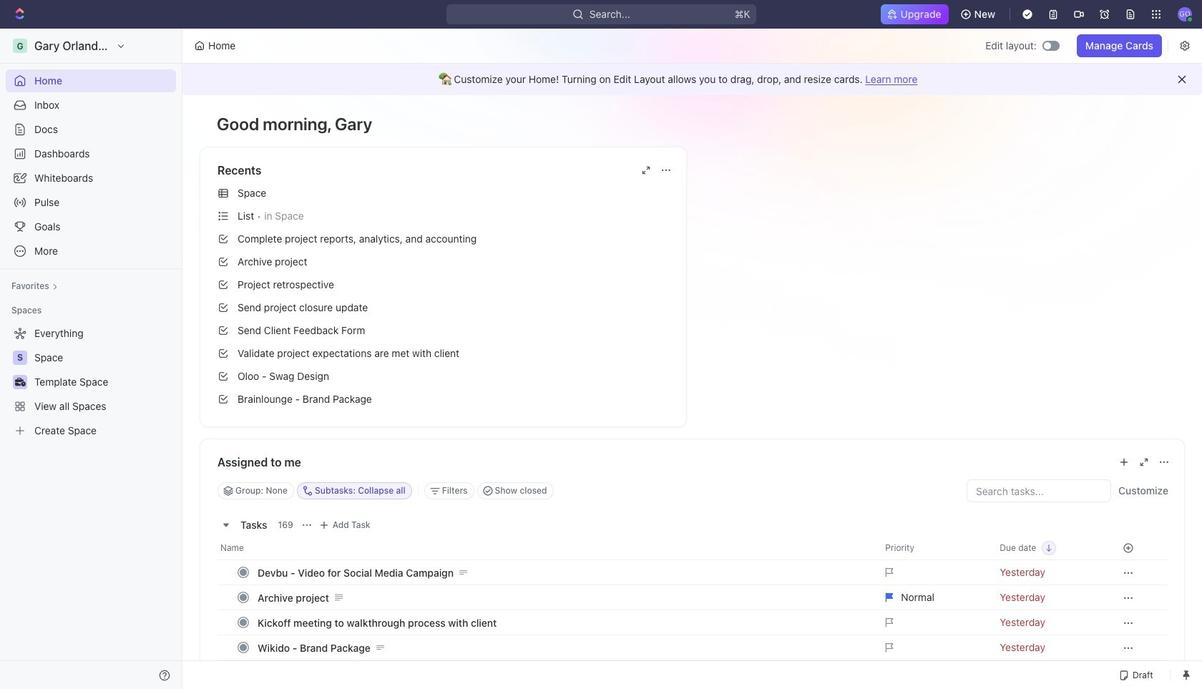 Task type: locate. For each thing, give the bounding box(es) containing it.
tree
[[6, 322, 176, 442]]

sidebar navigation
[[0, 29, 185, 689]]

space, , element
[[13, 351, 27, 365]]

alert
[[183, 64, 1203, 95]]

tree inside sidebar navigation
[[6, 322, 176, 442]]



Task type: vqa. For each thing, say whether or not it's contained in the screenshot.
tree
yes



Task type: describe. For each thing, give the bounding box(es) containing it.
business time image
[[15, 378, 25, 387]]

gary orlando's workspace, , element
[[13, 39, 27, 53]]

Search tasks... text field
[[968, 480, 1111, 502]]



